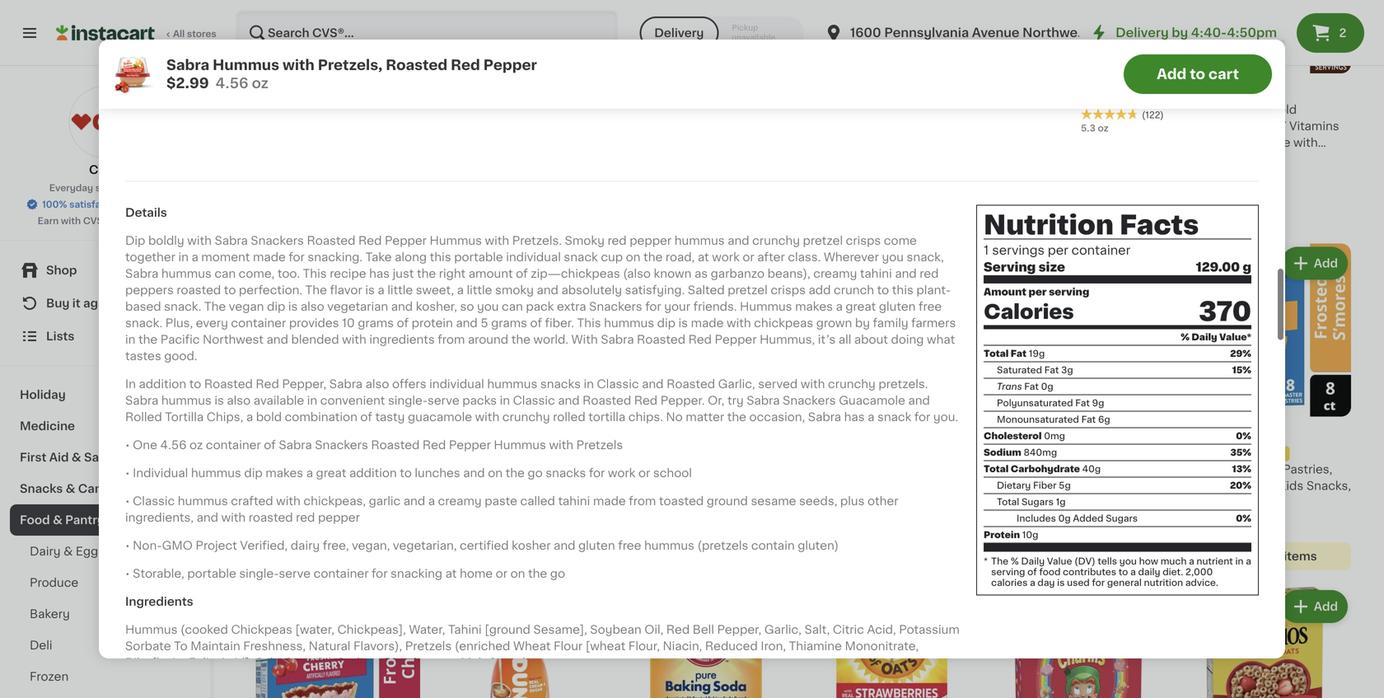 Task type: describe. For each thing, give the bounding box(es) containing it.
hummus up "cinnamon"
[[494, 439, 546, 451]]

a up so
[[457, 285, 464, 296]]

2 horizontal spatial also
[[366, 378, 389, 390]]

pretzels, inside sabra classic hummus & pretzels, smart snackers
[[125, 59, 175, 71]]

with down 10
[[342, 334, 367, 346]]

0 horizontal spatial salt,
[[256, 657, 281, 669]]

snackers up too. in the left of the page
[[251, 235, 304, 247]]

great inside dip boldly with sabra snackers roasted red pepper hummus with pretzels. smoky red pepper hummus and crunchy pretzel crisps come together in a moment made for snacking. take along this portable individual snack cup on the road, at work or after class. wherever you snack, sabra hummus can come, too. this recipe has just the right amount of zip—chickpeas (also known as garbanzo beans), creamy tahini and red peppers roasted to perfection. the flavor is a little sweet, a little smoky and absolutely satisfying. salted pretzel crisps add crunch to this plant- based snack. the vegan dip is also vegetarian and kosher, so you can pack extra snackers for your friends. hummus makes a great gluten free snack. plus, every container provides 10 grams of protein and 5 grams of fiber. this hummus dip is made with chickpeas grown by family farmers in the pacific northwest and blended with ingredients from around the world. with sabra roasted red pepper hummus, it's all about doing what tastes good.
[[846, 301, 876, 313]]

buy down $4.99 element
[[997, 106, 1016, 115]]

oz right 24
[[820, 184, 831, 193]]

snackers inside "in addition to roasted red pepper, sabra also offers individual hummus snacks in classic and roasted garlic, served with crunchy pretzels. sabra hummus is also available in convenient single-serve packs in classic and roasted red pepper. or, try sabra snackers guacamole and rolled tortilla chips, a bold combination of tasty guacamole with crunchy rolled tortilla chips. no matter the occasion, sabra has a snack for you."
[[783, 395, 836, 406]]

with inside 2 sabra hummus with pretzels, roasted red pepper
[[339, 447, 363, 458]]

1 horizontal spatial serving
[[1049, 287, 1090, 297]]

hummus down the boldly
[[161, 268, 212, 280]]

kids inside buy any 3, save $5 frosted flakes breakfast cereal, kids cereal, family breakfast, original
[[850, 137, 875, 148]]

of up smoky
[[516, 268, 528, 280]]

0 vertical spatial %
[[1181, 332, 1190, 342]]

see eligible items down (3.54k)
[[840, 534, 945, 545]]

15%
[[1233, 365, 1252, 374]]

0 horizontal spatial free
[[618, 540, 642, 552]]

pop- for pop-tarts toaster pastries, breakfast foods, kids snacks, frosted cookies and creme
[[992, 120, 1020, 132]]

(dv)
[[1075, 557, 1096, 566]]

from inside dip boldly with sabra snackers roasted red pepper hummus with pretzels. smoky red pepper hummus and crunchy pretzel crisps come together in a moment made for snacking. take along this portable individual snack cup on the road, at work or after class. wherever you snack, sabra hummus can come, too. this recipe has just the right amount of zip—chickpeas (also known as garbanzo beans), creamy tahini and red peppers roasted to perfection. the flavor is a little sweet, a little smoky and absolutely satisfying. salted pretzel crisps add crunch to this plant- based snack. the vegan dip is also vegetarian and kosher, so you can pack extra snackers for your friends. hummus makes a great gluten free snack. plus, every container provides 10 grams of protein and 5 grams of fiber. this hummus dip is made with chickpeas grown by family farmers in the pacific northwest and blended with ingredients from around the world. with sabra roasted red pepper hummus, it's all about doing what tastes good.
[[438, 334, 465, 346]]

is up provides
[[288, 301, 298, 313]]

see eligible items button down (3.54k)
[[806, 526, 979, 554]]

• for • storable, portable single-serve container for snacking at home or on the go
[[125, 568, 130, 580]]

and down snack,
[[895, 268, 917, 280]]

2 vertical spatial total
[[997, 497, 1020, 506]]

& right food
[[53, 514, 62, 526]]

drumstick vanilla frozen dairy dessert cones
[[620, 447, 761, 475]]

day
[[1038, 578, 1055, 587]]

0 vertical spatial keto
[[435, 407, 457, 416]]

container inside dip boldly with sabra snackers roasted red pepper hummus with pretzels. smoky red pepper hummus and crunchy pretzel crisps come together in a moment made for snacking. take along this portable individual snack cup on the road, at work or after class. wherever you snack, sabra hummus can come, too. this recipe has just the right amount of zip—chickpeas (also known as garbanzo beans), creamy tahini and red peppers roasted to perfection. the flavor is a little sweet, a little smoky and absolutely satisfying. salted pretzel crisps add crunch to this plant- based snack. the vegan dip is also vegetarian and kosher, so you can pack extra snackers for your friends. hummus makes a great gluten free snack. plus, every container provides 10 grams of protein and 5 grams of fiber. this hummus dip is made with chickpeas grown by family farmers in the pacific northwest and blended with ingredients from around the world. with sabra roasted red pepper hummus, it's all about doing what tastes good.
[[231, 317, 286, 329]]

called
[[520, 495, 555, 507]]

pretzels, inside 2 sabra hummus with pretzels, roasted red pepper
[[366, 447, 416, 458]]

& right aid
[[72, 452, 81, 463]]

hummus up chickpeas
[[740, 301, 792, 313]]

post inside buy 1 get 1 free post grape-nuts original breakfast cereal
[[433, 120, 460, 132]]

maintain
[[191, 641, 240, 652]]

in right packs on the bottom left
[[500, 395, 510, 406]]

4.56 down all stores link
[[125, 91, 147, 100]]

hummus up packs on the bottom left
[[487, 378, 538, 390]]

honey
[[291, 153, 329, 165]]

$ for 7
[[1182, 83, 1188, 92]]

for inside * the % daily value (dv) tells you how much a nutrient in a serving of food contributes to a daily diet. 2,000 calories a day is used for general nutrition advice.
[[1092, 578, 1105, 587]]

see right gluten)
[[840, 534, 863, 545]]

with right k
[[549, 439, 574, 451]]

0 horizontal spatial this
[[430, 252, 451, 263]]

on up "cinnamon"
[[488, 467, 503, 479]]

guarantee
[[127, 200, 175, 209]]

1 horizontal spatial sodium
[[984, 448, 1022, 457]]

see eligible items for pop-tarts toaster pastries, breakfast foods, kids snacks, frosted cookies and creme
[[1026, 207, 1131, 219]]

1 horizontal spatial the
[[305, 285, 327, 296]]

1 horizontal spatial sugars
[[1106, 514, 1138, 523]]

a left bold
[[246, 411, 253, 423]]

buy any 2, save $0.50 for s'mores
[[1183, 449, 1285, 458]]

sodium inside hummus (cooked chickpeas [water, chickpeas], water, tahini [ground sesame], soybean oil, red bell pepper, garlic, salt, citric acid, potassium sorbate to maintain freshness, natural flavors), pretzels (enriched wheat flour [wheat flour, niacin, reduced iron, thiamine mononitrate, riboflavin, folic acid], salt, corn oil, sodium bicarbonate, malt syrup)
[[337, 657, 381, 669]]

1600 pennsylvania avenue northwest
[[850, 27, 1090, 39]]

items left protein
[[912, 534, 945, 545]]

add inside button
[[1157, 67, 1187, 81]]

in up combination
[[307, 395, 317, 406]]

and up pack
[[537, 285, 559, 296]]

garlic, inside hummus (cooked chickpeas [water, chickpeas], water, tahini [ground sesame], soybean oil, red bell pepper, garlic, salt, citric acid, potassium sorbate to maintain freshness, natural flavors), pretzels (enriched wheat flour [wheat flour, niacin, reduced iron, thiamine mononitrate, riboflavin, folic acid], salt, corn oil, sodium bicarbonate, malt syrup)
[[765, 624, 802, 636]]

creamy inside • classic hummus crafted with chickpeas, garlic and a creamy paste called tahini made from toasted ground sesame seeds, plus other ingredients, and with roasted red pepper
[[438, 495, 482, 507]]

8 ct
[[992, 184, 1010, 193]]

vitamins
[[1290, 120, 1340, 132]]

corn inside post honeycomb honeycomb breakfast cereal, honey flavored corn cereal, kosher, small size box
[[385, 153, 413, 165]]

0 vertical spatial you
[[882, 252, 904, 263]]

with down packs on the bottom left
[[475, 411, 500, 423]]

gmo
[[162, 540, 193, 552]]

bakery
[[30, 608, 70, 620]]

$ for 5
[[996, 426, 1002, 435]]

0 vertical spatial pretzel
[[803, 235, 843, 247]]

tahini inside • classic hummus crafted with chickpeas, garlic and a creamy paste called tahini made from toasted ground sesame seeds, plus other ingredients, and with roasted red pepper
[[558, 495, 590, 507]]

pretzels, inside 'sabra hummus with pretzels, roasted red pepper $2.99 4.56 oz'
[[318, 58, 383, 72]]

is inside * the % daily value (dv) tells you how much a nutrient in a serving of food contributes to a daily diet. 2,000 calories a day is used for general nutrition advice.
[[1057, 578, 1065, 587]]

oz up verified,
[[271, 495, 282, 504]]

[ground
[[485, 624, 531, 636]]

nutrient
[[1197, 557, 1233, 566]]

breakfast inside buy 1 get 1 free post grape-nuts original breakfast cereal
[[433, 137, 489, 148]]

1 horizontal spatial pretzels
[[577, 439, 623, 451]]

cvs® logo image
[[69, 86, 141, 158]]

1 vertical spatial addition
[[349, 467, 397, 479]]

1 0% from the top
[[1236, 431, 1252, 440]]

cart
[[1209, 67, 1239, 81]]

work inside dip boldly with sabra snackers roasted red pepper hummus with pretzels. smoky red pepper hummus and crunchy pretzel crisps come together in a moment made for snacking. take along this portable individual snack cup on the road, at work or after class. wherever you snack, sabra hummus can come, too. this recipe has just the right amount of zip—chickpeas (also known as garbanzo beans), creamy tahini and red peppers roasted to perfection. the flavor is a little sweet, a little smoky and absolutely satisfying. salted pretzel crisps add crunch to this plant- based snack. the vegan dip is also vegetarian and kosher, so you can pack extra snackers for your friends. hummus makes a great gluten free snack. plus, every container provides 10 grams of protein and 5 grams of fiber. this hummus dip is made with chickpeas grown by family farmers in the pacific northwest and blended with ingredients from around the world. with sabra roasted red pepper hummus, it's all about doing what tastes good.
[[712, 252, 740, 263]]

cereal, up 'breakfast,'
[[806, 137, 847, 148]]

nutrition
[[1144, 578, 1184, 587]]

stouffer's
[[992, 447, 1049, 458]]

hummus up tortilla
[[161, 395, 212, 406]]

24 oz
[[806, 184, 831, 193]]

2 grams from the left
[[491, 317, 527, 329]]

corn inside hummus (cooked chickpeas [water, chickpeas], water, tahini [ground sesame], soybean oil, red bell pepper, garlic, salt, citric acid, potassium sorbate to maintain freshness, natural flavors), pretzels (enriched wheat flour [wheat flour, niacin, reduced iron, thiamine mononitrate, riboflavin, folic acid], salt, corn oil, sodium bicarbonate, malt syrup)
[[284, 657, 312, 669]]

and left blended
[[267, 334, 288, 346]]

free inside dip boldly with sabra snackers roasted red pepper hummus with pretzels. smoky red pepper hummus and crunchy pretzel crisps come together in a moment made for snacking. take along this portable individual snack cup on the road, at work or after class. wherever you snack, sabra hummus can come, too. this recipe has just the right amount of zip—chickpeas (also known as garbanzo beans), creamy tahini and red peppers roasted to perfection. the flavor is a little sweet, a little smoky and absolutely satisfying. salted pretzel crisps add crunch to this plant- based snack. the vegan dip is also vegetarian and kosher, so you can pack extra snackers for your friends. hummus makes a great gluten free snack. plus, every container provides 10 grams of protein and 5 grams of fiber. this hummus dip is made with chickpeas grown by family farmers in the pacific northwest and blended with ingredients from around the world. with sabra roasted red pepper hummus, it's all about doing what tastes good.
[[919, 301, 942, 313]]

kids for pop-tarts toaster pastries, breakfast foods, kids snacks, frosted s'mores
[[1279, 480, 1304, 491]]

1 vertical spatial crisps
[[771, 285, 806, 296]]

hummus inside 'sabra hummus with pretzels, roasted red pepper $2.99 4.56 oz'
[[213, 58, 279, 72]]

with right earn
[[61, 216, 81, 225]]

hummus up road,
[[675, 235, 725, 247]]

1 vertical spatial honeycomb
[[247, 137, 319, 148]]

the inside * the % daily value (dv) tells you how much a nutrient in a serving of food contributes to a daily diet. 2,000 calories a day is used for general nutrition advice.
[[992, 557, 1009, 566]]

2, for cookies
[[1037, 106, 1046, 115]]

and up "friendly,"
[[463, 467, 485, 479]]

cereal, inside the 9 kellogg's special k breakfast cereal, 0g added sugar, keto friendly, cinnamon
[[433, 463, 474, 475]]

frosted for pop-tarts toaster pastries, breakfast foods, kids snacks, frosted cookies and creme
[[992, 153, 1037, 165]]

dip
[[125, 235, 145, 247]]

0 vertical spatial salt,
[[805, 624, 830, 636]]

0 horizontal spatial single-
[[239, 568, 279, 580]]

kellogg's
[[433, 447, 487, 458]]

pastries, for pop-tarts toaster pastries, breakfast foods, kids snacks, frosted cookies and creme
[[1097, 120, 1147, 132]]

acid,
[[867, 624, 896, 636]]

earn with cvs® extracare®
[[38, 216, 163, 225]]

hummus up right
[[430, 235, 482, 247]]

frozen inside drumstick vanilla frozen dairy dessert cones
[[722, 447, 761, 458]]

sabra up moment
[[215, 235, 248, 247]]

for inside "in addition to roasted red pepper, sabra also offers individual hummus snacks in classic and roasted garlic, served with crunchy pretzels. sabra hummus is also available in convenient single-serve packs in classic and roasted red pepper. or, try sabra snackers guacamole and rolled tortilla chips, a bold combination of tasty guacamole with crunchy rolled tortilla chips. no matter the occasion, sabra has a snack for you."
[[915, 411, 931, 423]]

amount per serving
[[984, 287, 1090, 297]]

add to cart button
[[1124, 54, 1272, 94]]

it
[[72, 298, 80, 309]]

1 grams from the left
[[358, 317, 394, 329]]

paste
[[485, 495, 518, 507]]

(80)
[[186, 78, 206, 87]]

total for dietary fiber 5g
[[984, 464, 1009, 473]]

get for buy 1 get 1 free post grape-nuts original breakfast cereal
[[465, 106, 482, 115]]

red inside 'sabra hummus with pretzels, roasted red pepper $2.99 4.56 oz'
[[451, 58, 480, 72]]

2 for 2 sabra hummus with pretzels, roasted red pepper
[[257, 425, 268, 442]]

serving inside * the % daily value (dv) tells you how much a nutrient in a serving of food contributes to a daily diet. 2,000 calories a day is used for general nutrition advice.
[[992, 567, 1026, 576]]

0 horizontal spatial sugars
[[1022, 497, 1054, 506]]

to up vegan
[[224, 285, 236, 296]]

thiamine
[[789, 641, 842, 652]]

lists
[[46, 330, 75, 342]]

breakfast inside pop-tarts toaster pastries, breakfast foods, kids snacks, frosted s'mores
[[1179, 480, 1234, 491]]

29%
[[1231, 349, 1252, 358]]

sabra up peppers
[[125, 268, 158, 280]]

sabra classic hummus & pretzels, smart snackers
[[125, 43, 271, 71]]

red up chips.
[[634, 395, 658, 406]]

safety
[[84, 452, 123, 463]]

get for buy 1 get 1 free
[[279, 106, 296, 115]]

container down chips,
[[206, 439, 261, 451]]

1 vertical spatial can
[[502, 301, 523, 313]]

in addition to roasted red pepper, sabra also offers individual hummus snacks in classic and roasted garlic, served with crunchy pretzels. sabra hummus is also available in convenient single-serve packs in classic and roasted red pepper. or, try sabra snackers guacamole and rolled tortilla chips, a bold combination of tasty guacamole with crunchy rolled tortilla chips. no matter the occasion, sabra has a snack for you.
[[125, 378, 959, 423]]

a right nutrient
[[1246, 557, 1252, 566]]

in up "tortilla"
[[584, 378, 594, 390]]

0 horizontal spatial the
[[204, 301, 226, 313]]

40g
[[1083, 464, 1101, 473]]

pretzels inside hummus (cooked chickpeas [water, chickpeas], water, tahini [ground sesame], soybean oil, red bell pepper, garlic, salt, citric acid, potassium sorbate to maintain freshness, natural flavors), pretzels (enriched wheat flour [wheat flour, niacin, reduced iron, thiamine mononitrate, riboflavin, folic acid], salt, corn oil, sodium bicarbonate, malt syrup)
[[405, 641, 452, 652]]

red up "lunches"
[[423, 439, 446, 451]]

with down friends.
[[727, 317, 751, 329]]

pretzels, inside 'sabra hummus & pretzels, roasted garlic'
[[420, 43, 470, 54]]

kids for totino's pepperoni flavored pizza rolls frozen kids snacks microwave air fryer ready
[[726, 120, 751, 132]]

sabra down absolutely
[[601, 334, 634, 346]]

4.56 inside product group
[[247, 495, 269, 504]]

citric
[[833, 624, 864, 636]]

hummus down satisfying.
[[604, 317, 654, 329]]

hummus inside sabra classic hummus & pretzels, smart snackers
[[206, 43, 259, 54]]

or inside dip boldly with sabra snackers roasted red pepper hummus with pretzels. smoky red pepper hummus and crunchy pretzel crisps come together in a moment made for snacking. take along this portable individual snack cup on the road, at work or after class. wherever you snack, sabra hummus can come, too. this recipe has just the right amount of zip—chickpeas (also known as garbanzo beans), creamy tahini and red peppers roasted to perfection. the flavor is a little sweet, a little smoky and absolutely satisfying. salted pretzel crisps add crunch to this plant- based snack. the vegan dip is also vegetarian and kosher, so you can pack extra snackers for your friends. hummus makes a great gluten free snack. plus, every container provides 10 grams of protein and 5 grams of fiber. this hummus dip is made with chickpeas grown by family farmers in the pacific northwest and blended with ingredients from around the world. with sabra roasted red pepper hummus, it's all about doing what tastes good.
[[743, 252, 755, 263]]

breakfast,
[[806, 153, 864, 165]]

1 vertical spatial great
[[316, 467, 346, 479]]

is down your
[[679, 317, 688, 329]]

0 horizontal spatial snack.
[[125, 317, 163, 329]]

you.
[[934, 411, 959, 423]]

a up the general
[[1131, 567, 1136, 576]]

cereal, down flakes
[[878, 137, 919, 148]]

boldly
[[148, 235, 184, 247]]

in
[[125, 378, 136, 390]]

flour
[[554, 641, 583, 652]]

0 vertical spatial dip
[[267, 301, 285, 313]]

$ 7 29
[[1182, 82, 1212, 99]]

from inside • classic hummus crafted with chickpeas, garlic and a creamy paste called tahini made from toasted ground sesame seeds, plus other ingredients, and with roasted red pepper
[[629, 495, 656, 507]]

classic up "tortilla"
[[597, 378, 639, 390]]

with right served
[[801, 378, 825, 390]]

every
[[196, 317, 228, 329]]

1 vertical spatial added
[[1073, 514, 1104, 523]]

with up amount
[[485, 235, 509, 247]]

peppers
[[125, 285, 174, 296]]

blended
[[291, 334, 339, 346]]

together
[[125, 252, 175, 263]]

(83)
[[1053, 171, 1072, 180]]

any for pop-tarts toaster pastries, breakfast foods, kids snacks, frosted cookies and creme
[[1018, 106, 1035, 115]]

total for saturated fat 3g
[[984, 349, 1009, 358]]

• classic hummus crafted with chickpeas, garlic and a creamy paste called tahini made from toasted ground sesame seeds, plus other ingredients, and with roasted red pepper
[[125, 495, 899, 524]]

a left moment
[[192, 252, 198, 263]]

foods, for cookies
[[1050, 137, 1089, 148]]

free for buy 1 get 1 free post grape-nuts original breakfast cereal
[[491, 106, 511, 115]]

buy any 2, save $0.50 for cookies
[[997, 106, 1099, 115]]

pepper inside 'sabra hummus with pretzels, roasted red pepper $2.99 4.56 oz'
[[484, 58, 537, 72]]

includes 0g added sugars
[[1017, 514, 1138, 523]]

1600
[[850, 27, 882, 39]]

6g
[[1099, 415, 1111, 424]]

container down free,
[[314, 568, 369, 580]]

fat left 9g
[[1076, 398, 1090, 407]]

chickpeas],
[[337, 624, 406, 636]]

1 vertical spatial makes
[[266, 467, 303, 479]]

breakfast inside "kellogg's krave cold breakfast cereal, 7 vitamins and minerals, made with whole grain, chocolate"
[[1179, 120, 1234, 132]]

4.56 oz for sabra classic hummus & pretzels, smart snackers
[[125, 91, 160, 100]]

makes inside dip boldly with sabra snackers roasted red pepper hummus with pretzels. smoky red pepper hummus and crunchy pretzel crisps come together in a moment made for snacking. take along this portable individual snack cup on the road, at work or after class. wherever you snack, sabra hummus can come, too. this recipe has just the right amount of zip—chickpeas (also known as garbanzo beans), creamy tahini and red peppers roasted to perfection. the flavor is a little sweet, a little smoky and absolutely satisfying. salted pretzel crisps add crunch to this plant- based snack. the vegan dip is also vegetarian and kosher, so you can pack extra snackers for your friends. hummus makes a great gluten free snack. plus, every container provides 10 grams of protein and 5 grams of fiber. this hummus dip is made with chickpeas grown by family farmers in the pacific northwest and blended with ingredients from around the world. with sabra roasted red pepper hummus, it's all about doing what tastes good.
[[795, 301, 833, 313]]

protein
[[984, 530, 1020, 539]]

buy down $ 4 99
[[1183, 449, 1202, 458]]

cereal, left kosher,
[[247, 170, 288, 181]]

snackers down absolutely
[[589, 301, 643, 313]]

pepper down friends.
[[715, 334, 757, 346]]

food & pantry link
[[10, 504, 200, 536]]

and down pretzels.
[[909, 395, 930, 406]]

$0.50 for s'mores
[[1258, 449, 1285, 458]]

sabra inside 2 sabra hummus with pretzels, roasted red pepper
[[247, 447, 280, 458]]

gluten inside dip boldly with sabra snackers roasted red pepper hummus with pretzels. smoky red pepper hummus and crunchy pretzel crisps come together in a moment made for snacking. take along this portable individual snack cup on the road, at work or after class. wherever you snack, sabra hummus can come, too. this recipe has just the right amount of zip—chickpeas (also known as garbanzo beans), creamy tahini and red peppers roasted to perfection. the flavor is a little sweet, a little smoky and absolutely satisfying. salted pretzel crisps add crunch to this plant- based snack. the vegan dip is also vegetarian and kosher, so you can pack extra snackers for your friends. hummus makes a great gluten free snack. plus, every container provides 10 grams of protein and 5 grams of fiber. this hummus dip is made with chickpeas grown by family farmers in the pacific northwest and blended with ingredients from around the world. with sabra roasted red pepper hummus, it's all about doing what tastes good.
[[879, 301, 916, 313]]

garlic
[[369, 495, 401, 507]]

hummus (cooked chickpeas [water, chickpeas], water, tahini [ground sesame], soybean oil, red bell pepper, garlic, salt, citric acid, potassium sorbate to maintain freshness, natural flavors), pretzels (enriched wheat flour [wheat flour, niacin, reduced iron, thiamine mononitrate, riboflavin, folic acid], salt, corn oil, sodium bicarbonate, malt syrup)
[[125, 624, 960, 669]]

2 vertical spatial 0g
[[1059, 514, 1071, 523]]

4.56 inside 'sabra hummus with pretzels, roasted red pepper $2.99 4.56 oz'
[[216, 76, 248, 90]]

for down vegan,
[[372, 568, 388, 580]]

produce link
[[10, 567, 200, 598]]

0 horizontal spatial made
[[253, 252, 286, 263]]

% inside * the % daily value (dv) tells you how much a nutrient in a serving of food contributes to a daily diet. 2,000 calories a day is used for general nutrition advice.
[[1011, 557, 1019, 566]]

frozen inside 'link'
[[30, 671, 69, 682]]

29
[[1200, 83, 1212, 92]]

with down crafted
[[221, 512, 246, 524]]

1 vertical spatial or
[[639, 467, 650, 479]]

a down guacamole
[[868, 411, 875, 423]]

keto inside the 9 kellogg's special k breakfast cereal, 0g added sugar, keto friendly, cinnamon
[[576, 463, 603, 475]]

good.
[[164, 350, 197, 362]]

5.3
[[1081, 124, 1096, 133]]

serve inside "in addition to roasted red pepper, sabra also offers individual hummus snacks in classic and roasted garlic, served with crunchy pretzels. sabra hummus is also available in convenient single-serve packs in classic and roasted red pepper. or, try sabra snackers guacamole and rolled tortilla chips, a bold combination of tasty guacamole with crunchy rolled tortilla chips. no matter the occasion, sabra has a snack for you."
[[428, 395, 460, 406]]

and up chips.
[[642, 378, 664, 390]]

5 inside product group
[[1002, 425, 1013, 442]]

freshness,
[[243, 641, 306, 652]]

& left candy on the left
[[66, 483, 75, 494]]

wheat
[[513, 641, 551, 652]]

1 horizontal spatial this
[[892, 285, 914, 296]]

breakfast inside post honeycomb honeycomb breakfast cereal, honey flavored corn cereal, kosher, small size box
[[322, 137, 377, 148]]

a up grown
[[836, 301, 843, 313]]

individual inside dip boldly with sabra snackers roasted red pepper hummus with pretzels. smoky red pepper hummus and crunchy pretzel crisps come together in a moment made for snacking. take along this portable individual snack cup on the road, at work or after class. wherever you snack, sabra hummus can come, too. this recipe has just the right amount of zip—chickpeas (also known as garbanzo beans), creamy tahini and red peppers roasted to perfection. the flavor is a little sweet, a little smoky and absolutely satisfying. salted pretzel crisps add crunch to this plant- based snack. the vegan dip is also vegetarian and kosher, so you can pack extra snackers for your friends. hummus makes a great gluten free snack. plus, every container provides 10 grams of protein and 5 grams of fiber. this hummus dip is made with chickpeas grown by family farmers in the pacific northwest and blended with ingredients from around the world. with sabra roasted red pepper hummus, it's all about doing what tastes good.
[[506, 252, 561, 263]]

to inside "in addition to roasted red pepper, sabra also offers individual hummus snacks in classic and roasted garlic, served with crunchy pretzels. sabra hummus is also available in convenient single-serve packs in classic and roasted red pepper. or, try sabra snackers guacamole and rolled tortilla chips, a bold combination of tasty guacamole with crunchy rolled tortilla chips. no matter the occasion, sabra has a snack for you."
[[189, 378, 201, 390]]

2 horizontal spatial made
[[691, 317, 724, 329]]

1 horizontal spatial snack.
[[164, 301, 201, 313]]

0 horizontal spatial work
[[608, 467, 636, 479]]

0 vertical spatial honeycomb
[[276, 120, 348, 132]]

zip—chickpeas
[[531, 268, 620, 280]]

flavored inside post honeycomb honeycomb breakfast cereal, honey flavored corn cereal, kosher, small size box
[[332, 153, 382, 165]]

1 vertical spatial you
[[477, 301, 499, 313]]

kosher
[[512, 540, 551, 552]]

sponsored badge image for sabra hummus with pretzels, roasted red pepper
[[247, 507, 297, 517]]

to inside * the % daily value (dv) tells you how much a nutrient in a serving of food contributes to a daily diet. 2,000 calories a day is used for general nutrition advice.
[[1119, 567, 1129, 576]]

pepper down guacamole
[[449, 439, 491, 451]]

for up too. in the left of the page
[[289, 252, 305, 263]]

chickpeas,
[[304, 495, 366, 507]]

2 horizontal spatial red
[[920, 268, 939, 280]]

yogurt,
[[1133, 59, 1174, 71]]

service type group
[[640, 16, 804, 49]]

chips.
[[629, 411, 663, 423]]

2 for 2
[[1340, 27, 1347, 39]]

with inside "stouffer's lasagna with meat & sauce frozen meal"
[[1103, 447, 1130, 458]]

for down satisfying.
[[645, 301, 661, 313]]

and down • individual hummus dip makes a great addition to lunches and on the go snacks for work or school
[[404, 495, 425, 507]]

hummus up crafted
[[191, 467, 241, 479]]

food
[[1040, 567, 1061, 576]]

1 inside nutrition facts 1 servings per container
[[984, 244, 989, 256]]

0 horizontal spatial also
[[227, 395, 251, 406]]

save for pop-tarts toaster pastries, breakfast foods, kids snacks, frosted s'mores
[[1234, 449, 1256, 458]]

with inside "kellogg's krave cold breakfast cereal, 7 vitamins and minerals, made with whole grain, chocolate"
[[1294, 137, 1318, 148]]

and up rolled
[[558, 395, 580, 406]]

5.3 oz
[[1081, 124, 1109, 133]]

red inside hummus (cooked chickpeas [water, chickpeas], water, tahini [ground sesame], soybean oil, red bell pepper, garlic, salt, citric acid, potassium sorbate to maintain freshness, natural flavors), pretzels (enriched wheat flour [wheat flour, niacin, reduced iron, thiamine mononitrate, riboflavin, folic acid], salt, corn oil, sodium bicarbonate, malt syrup)
[[667, 624, 690, 636]]

3g
[[1062, 365, 1074, 374]]

1 vertical spatial this
[[577, 317, 601, 329]]

portable inside dip boldly with sabra snackers roasted red pepper hummus with pretzels. smoky red pepper hummus and crunchy pretzel crisps come together in a moment made for snacking. take along this portable individual snack cup on the road, at work or after class. wherever you snack, sabra hummus can come, too. this recipe has just the right amount of zip—chickpeas (also known as garbanzo beans), creamy tahini and red peppers roasted to perfection. the flavor is a little sweet, a little smoky and absolutely satisfying. salted pretzel crisps add crunch to this plant- based snack. the vegan dip is also vegetarian and kosher, so you can pack extra snackers for your friends. hummus makes a great gluten free snack. plus, every container provides 10 grams of protein and 5 grams of fiber. this hummus dip is made with chickpeas grown by family farmers in the pacific northwest and blended with ingredients from around the world. with sabra roasted red pepper hummus, it's all about doing what tastes good.
[[454, 252, 503, 263]]

original inside buy 1 get 1 free post grape-nuts original breakfast cereal
[[534, 120, 579, 132]]

tarts for cookies
[[1020, 120, 1048, 132]]

10.5
[[992, 495, 1011, 504]]

and up ingredients
[[391, 301, 413, 313]]

red inside 2 sabra hummus with pretzels, roasted red pepper
[[299, 463, 322, 475]]

eligible down (3.54k)
[[865, 534, 909, 545]]

beans),
[[768, 268, 811, 280]]

garbanzo
[[711, 268, 765, 280]]

pepper up along
[[385, 235, 427, 247]]

0 horizontal spatial pretzel
[[728, 285, 768, 296]]

advice.
[[1186, 578, 1219, 587]]

1 horizontal spatial daily
[[1192, 332, 1218, 342]]

1 vertical spatial per
[[1029, 287, 1047, 297]]

2 vertical spatial or
[[496, 568, 508, 580]]

original inside buy any 3, save $5 frosted flakes breakfast cereal, kids cereal, family breakfast, original
[[867, 153, 912, 165]]

oz right "cvs® logo"
[[149, 91, 160, 100]]

items for post grape-nuts original breakfast cereal
[[539, 175, 573, 187]]

buy down 6
[[252, 106, 271, 115]]

buy left it in the left of the page
[[46, 298, 70, 309]]

added inside the 9 kellogg's special k breakfast cereal, 0g added sugar, keto friendly, cinnamon
[[496, 463, 534, 475]]

tasty
[[375, 411, 405, 423]]

1 vertical spatial dairy
[[30, 546, 61, 557]]

1 vertical spatial snacks
[[20, 483, 63, 494]]

0 vertical spatial cvs®
[[89, 164, 121, 176]]

hummus inside 2 sabra hummus with pretzels, roasted red pepper
[[283, 447, 336, 458]]

snack inside "in addition to roasted red pepper, sabra also offers individual hummus snacks in classic and roasted garlic, served with crunchy pretzels. sabra hummus is also available in convenient single-serve packs in classic and roasted red pepper. or, try sabra snackers guacamole and rolled tortilla chips, a bold combination of tasty guacamole with crunchy rolled tortilla chips. no matter the occasion, sabra has a snack for you."
[[878, 411, 912, 423]]

smoky
[[565, 235, 605, 247]]

0 horizontal spatial dip
[[244, 467, 263, 479]]

a up 'vegetarian'
[[378, 285, 385, 296]]

1 vertical spatial snacks
[[546, 467, 586, 479]]

with up moment
[[187, 235, 212, 247]]

1 vertical spatial crunchy
[[828, 378, 876, 390]]

0 horizontal spatial can
[[215, 268, 236, 280]]

product group containing frosted flakes breakfast cereal, kids cereal, family breakfast, original
[[806, 0, 979, 227]]

• for • one 4.56 oz container of sabra snackers roasted red pepper hummus with pretzels
[[125, 439, 130, 451]]

sabra inside sabra classic hummus & pretzels, smart snackers
[[125, 43, 158, 54]]

with right crafted
[[276, 495, 301, 507]]

1 vertical spatial dip
[[657, 317, 676, 329]]

0 vertical spatial by
[[1172, 27, 1188, 39]]

items for pop-tarts toaster pastries, breakfast foods, kids snacks, frosted cookies and creme
[[1098, 207, 1131, 219]]

a up chickpeas,
[[306, 467, 313, 479]]

4.56 oz for sabra hummus with pretzels, roasted red pepper
[[247, 495, 282, 504]]

oz inside 'sabra hummus with pretzels, roasted red pepper $2.99 4.56 oz'
[[252, 76, 269, 90]]

in down the boldly
[[178, 252, 189, 263]]

19g
[[1029, 349, 1045, 358]]

deli link
[[10, 630, 200, 661]]

value
[[1047, 557, 1073, 566]]

made inside • classic hummus crafted with chickpeas, garlic and a creamy paste called tahini made from toasted ground sesame seeds, plus other ingredients, and with roasted red pepper
[[593, 495, 626, 507]]

(122)
[[1142, 111, 1164, 120]]

delivery for delivery by 4:40-4:50pm
[[1116, 27, 1169, 39]]

cereal, inside "kellogg's krave cold breakfast cereal, 7 vitamins and minerals, made with whole grain, chocolate"
[[1237, 120, 1277, 132]]

roasted inside dip boldly with sabra snackers roasted red pepper hummus with pretzels. smoky red pepper hummus and crunchy pretzel crisps come together in a moment made for snacking. take along this portable individual snack cup on the road, at work or after class. wherever you snack, sabra hummus can come, too. this recipe has just the right amount of zip—chickpeas (also known as garbanzo beans), creamy tahini and red peppers roasted to perfection. the flavor is a little sweet, a little smoky and absolutely satisfying. salted pretzel crisps add crunch to this plant- based snack. the vegan dip is also vegetarian and kosher, so you can pack extra snackers for your friends. hummus makes a great gluten free snack. plus, every container provides 10 grams of protein and 5 grams of fiber. this hummus dip is made with chickpeas grown by family farmers in the pacific northwest and blended with ingredients from around the world. with sabra roasted red pepper hummus, it's all about doing what tastes good.
[[177, 285, 221, 296]]

% daily value*
[[1181, 332, 1252, 342]]

after
[[758, 252, 785, 263]]

4.56 right one
[[160, 439, 187, 451]]

2 0% from the top
[[1236, 514, 1252, 523]]

2 little from the left
[[467, 285, 492, 296]]

0 horizontal spatial portable
[[187, 568, 236, 580]]

cereal, up 12.5 oz
[[247, 153, 288, 165]]

snacks inside totino's pepperoni flavored pizza rolls frozen kids snacks microwave air fryer ready
[[620, 137, 661, 148]]

serving size
[[984, 261, 1066, 273]]

blueberry
[[1127, 76, 1184, 87]]

5 inside dip boldly with sabra snackers roasted red pepper hummus with pretzels. smoky red pepper hummus and crunchy pretzel crisps come together in a moment made for snacking. take along this portable individual snack cup on the road, at work or after class. wherever you snack, sabra hummus can come, too. this recipe has just the right amount of zip—chickpeas (also known as garbanzo beans), creamy tahini and red peppers roasted to perfection. the flavor is a little sweet, a little smoky and absolutely satisfying. salted pretzel crisps add crunch to this plant- based snack. the vegan dip is also vegetarian and kosher, so you can pack extra snackers for your friends. hummus makes a great gluten free snack. plus, every container provides 10 grams of protein and 5 grams of fiber. this hummus dip is made with chickpeas grown by family farmers in the pacific northwest and blended with ingredients from around the world. with sabra roasted red pepper hummus, it's all about doing what tastes good.
[[481, 317, 488, 329]]

see for pop-tarts toaster pastries, breakfast foods, kids snacks, frosted cookies and creme
[[1026, 207, 1049, 219]]

1 horizontal spatial red
[[608, 235, 627, 247]]

is up 'vegetarian'
[[365, 285, 375, 296]]

3,
[[851, 106, 860, 115]]

sabra down combination
[[279, 439, 312, 451]]

rolls
[[652, 120, 681, 132]]

0 horizontal spatial 7
[[1188, 82, 1198, 99]]

1 vertical spatial serve
[[279, 568, 311, 580]]

in up tastes
[[125, 334, 136, 346]]

any for pop-tarts toaster pastries, breakfast foods, kids snacks, frosted s'mores
[[1204, 449, 1221, 458]]

10g
[[1023, 530, 1039, 539]]

see for pop-tarts toaster pastries, breakfast foods, kids snacks, frosted s'mores
[[1213, 550, 1235, 562]]

a up '2,000'
[[1189, 557, 1195, 566]]

sabra inside 'sabra hummus & pretzels, roasted garlic'
[[316, 43, 350, 54]]

0 vertical spatial oil,
[[645, 624, 664, 636]]

items for pop-tarts toaster pastries, breakfast foods, kids snacks, frosted s'mores
[[1284, 550, 1318, 562]]

and up the project
[[197, 512, 218, 524]]

of up ingredients
[[397, 317, 409, 329]]

roasted inside 2 sabra hummus with pretzels, roasted red pepper
[[247, 463, 296, 475]]

0 horizontal spatial 4
[[620, 495, 626, 504]]

classic inside sabra classic hummus & pretzels, smart snackers
[[161, 43, 203, 54]]

known
[[654, 268, 692, 280]]

product group containing pop-tarts toaster pastries, breakfast foods, kids snacks, frosted cookies and creme
[[992, 0, 1165, 227]]

red down friends.
[[689, 334, 712, 346]]



Task type: locate. For each thing, give the bounding box(es) containing it.
2 horizontal spatial original
[[867, 153, 912, 165]]

smart
[[178, 59, 213, 71]]

1 get from the left
[[279, 106, 296, 115]]

pretzels.
[[512, 235, 562, 247]]

flour,
[[629, 641, 660, 652]]

0 vertical spatial 7
[[1188, 82, 1198, 99]]

has inside dip boldly with sabra snackers roasted red pepper hummus with pretzels. smoky red pepper hummus and crunchy pretzel crisps come together in a moment made for snacking. take along this portable individual snack cup on the road, at work or after class. wherever you snack, sabra hummus can come, too. this recipe has just the right amount of zip—chickpeas (also known as garbanzo beans), creamy tahini and red peppers roasted to perfection. the flavor is a little sweet, a little smoky and absolutely satisfying. salted pretzel crisps add crunch to this plant- based snack. the vegan dip is also vegetarian and kosher, so you can pack extra snackers for your friends. hummus makes a great gluten free snack. plus, every container provides 10 grams of protein and 5 grams of fiber. this hummus dip is made with chickpeas grown by family farmers in the pacific northwest and blended with ingredients from around the world. with sabra roasted red pepper hummus, it's all about doing what tastes good.
[[369, 268, 390, 280]]

save inside buy any 3, save $5 frosted flakes breakfast cereal, kids cereal, family breakfast, original
[[862, 106, 883, 115]]

None search field
[[236, 10, 618, 56]]

• for • non-gmo project verified, dairy free, vegan, vegetarian, certified kosher and gluten free hummus (pretzels contain gluten)
[[125, 540, 130, 552]]

servings
[[992, 244, 1045, 256]]

1 vertical spatial daily
[[1021, 557, 1045, 566]]

in right nutrient
[[1236, 557, 1244, 566]]

toaster inside pop-tarts toaster pastries, breakfast foods, kids snacks, frosted cookies and creme
[[1051, 120, 1094, 132]]

10
[[342, 317, 355, 329]]

0 horizontal spatial tahini
[[558, 495, 590, 507]]

tortilla
[[589, 411, 626, 423]]

any for chobani yogurt, greek, nonfat, blueberry on the bottom
[[1107, 45, 1124, 54]]

kids inside totino's pepperoni flavored pizza rolls frozen kids snacks microwave air fryer ready
[[726, 120, 751, 132]]

0 horizontal spatial crisps
[[771, 285, 806, 296]]

sugars up tells
[[1106, 514, 1138, 523]]

buy inside buy any 3, save $5 frosted flakes breakfast cereal, kids cereal, family breakfast, original
[[811, 106, 829, 115]]

1 vertical spatial pretzel
[[728, 285, 768, 296]]

★★★★★
[[125, 75, 183, 87], [125, 75, 183, 87], [508, 75, 565, 87], [508, 75, 565, 87], [1081, 108, 1139, 120], [1081, 108, 1139, 120], [806, 169, 864, 180], [806, 169, 864, 180], [992, 169, 1050, 180], [992, 169, 1050, 180], [247, 479, 305, 491], [247, 479, 305, 491], [620, 479, 677, 491], [620, 479, 677, 491], [992, 479, 1050, 491], [992, 479, 1050, 491], [433, 496, 491, 507], [433, 496, 491, 507], [806, 496, 864, 507], [806, 496, 864, 507], [1179, 512, 1236, 524], [1179, 512, 1236, 524]]

1 • from the top
[[125, 439, 130, 451]]

1 vertical spatial foods,
[[1237, 480, 1276, 491]]

see eligible items for post grape-nuts original breakfast cereal
[[468, 175, 573, 187]]

&
[[262, 43, 271, 54], [408, 43, 417, 54], [72, 452, 81, 463], [992, 463, 1002, 475], [66, 483, 75, 494], [53, 514, 62, 526], [64, 546, 73, 557]]

tahini right the called
[[558, 495, 590, 507]]

northwest inside 1600 pennsylvania avenue northwest popup button
[[1023, 27, 1090, 39]]

0 vertical spatial this
[[430, 252, 451, 263]]

breakfast down kellogg's
[[1179, 120, 1234, 132]]

4 • from the top
[[125, 540, 130, 552]]

0 horizontal spatial tarts
[[1020, 120, 1048, 132]]

g
[[1243, 261, 1252, 273]]

3 • from the top
[[125, 495, 130, 507]]

& inside "stouffer's lasagna with meat & sauce frozen meal"
[[992, 463, 1002, 475]]

0 horizontal spatial little
[[388, 285, 413, 296]]

hummus up garlic
[[353, 43, 405, 54]]

frosted inside pop-tarts toaster pastries, breakfast foods, kids snacks, frosted cookies and creme
[[992, 153, 1037, 165]]

0 vertical spatial added
[[496, 463, 534, 475]]

oz
[[252, 76, 269, 90], [149, 91, 160, 100], [1098, 124, 1109, 133], [268, 169, 279, 178], [820, 184, 831, 193], [190, 439, 203, 451], [271, 495, 282, 504], [1013, 495, 1024, 504]]

fiber.
[[545, 317, 574, 329]]

0 vertical spatial northwest
[[1023, 27, 1090, 39]]

dip down perfection.
[[267, 301, 285, 313]]

1 vertical spatial portable
[[187, 568, 236, 580]]

factory
[[546, 43, 590, 54]]

0 horizontal spatial pepper,
[[282, 378, 327, 390]]

container down vegan
[[231, 317, 286, 329]]

pretzel down garbanzo
[[728, 285, 768, 296]]

serving up calories
[[992, 567, 1026, 576]]

sponsored badge image for kellogg's krave cold breakfast cereal, 7 vitamins and minerals, made with whole grain, chocolate
[[1179, 180, 1228, 190]]

* the % daily value (dv) tells you how much a nutrient in a serving of food contributes to a daily diet. 2,000 calories a day is used for general nutrition advice.
[[984, 557, 1252, 587]]

size inside post honeycomb honeycomb breakfast cereal, honey flavored corn cereal, kosher, small size box
[[372, 170, 394, 181]]

can down moment
[[215, 268, 236, 280]]

product group containing 7
[[1179, 0, 1352, 194]]

1 vertical spatial work
[[608, 467, 636, 479]]

chocolate
[[1255, 153, 1315, 165]]

1 vertical spatial size
[[1039, 261, 1066, 273]]

pop- for pop-tarts toaster pastries, breakfast foods, kids snacks, frosted s'mores
[[1179, 463, 1206, 475]]

0 vertical spatial portable
[[454, 252, 503, 263]]

roasted inside • classic hummus crafted with chickpeas, garlic and a creamy paste called tahini made from toasted ground sesame seeds, plus other ingredients, and with roasted red pepper
[[249, 512, 293, 524]]

4 inside product group
[[1188, 425, 1200, 442]]

breakfast inside pop-tarts toaster pastries, breakfast foods, kids snacks, frosted cookies and creme
[[992, 137, 1047, 148]]

dairy & eggs
[[30, 546, 105, 557]]

ct
[[1001, 184, 1010, 193], [628, 495, 638, 504]]

0 horizontal spatial individual
[[430, 378, 484, 390]]

on up the (also
[[626, 252, 641, 263]]

pop-tarts toaster pastries, breakfast foods, kids snacks, frosted cookies and creme
[[992, 120, 1165, 165]]

• for • classic hummus crafted with chickpeas, garlic and a creamy paste called tahini made from toasted ground sesame seeds, plus other ingredients, and with roasted red pepper
[[125, 495, 130, 507]]

and
[[1179, 137, 1200, 148], [1090, 153, 1112, 165], [728, 235, 750, 247], [895, 268, 917, 280], [537, 285, 559, 296], [391, 301, 413, 313], [456, 317, 478, 329], [267, 334, 288, 346], [642, 378, 664, 390], [558, 395, 580, 406], [909, 395, 930, 406], [463, 467, 485, 479], [404, 495, 425, 507], [197, 512, 218, 524], [554, 540, 576, 552]]

in inside * the % daily value (dv) tells you how much a nutrient in a serving of food contributes to a daily diet. 2,000 calories a day is used for general nutrition advice.
[[1236, 557, 1244, 566]]

made
[[253, 252, 286, 263], [691, 317, 724, 329], [593, 495, 626, 507]]

sabra up the rolled
[[125, 395, 158, 406]]

on inside the chobani yogurt, greek, nonfat, blueberry on the bottom
[[1187, 76, 1201, 87]]

0 vertical spatial snack
[[564, 252, 598, 263]]

per
[[1048, 244, 1069, 256], [1029, 287, 1047, 297]]

0 vertical spatial or
[[743, 252, 755, 263]]

sabra hummus with pretzels, roasted red pepper $2.99 4.56 oz
[[166, 58, 537, 90]]

you left how
[[1120, 557, 1137, 566]]

1 little from the left
[[388, 285, 413, 296]]

road,
[[666, 252, 695, 263]]

see eligible items down cereal
[[468, 175, 573, 187]]

pastries, down (122)
[[1097, 120, 1147, 132]]

snacks
[[541, 378, 581, 390], [546, 467, 586, 479]]

pepper inside dip boldly with sabra snackers roasted red pepper hummus with pretzels. smoky red pepper hummus and crunchy pretzel crisps come together in a moment made for snacking. take along this portable individual snack cup on the road, at work or after class. wherever you snack, sabra hummus can come, too. this recipe has just the right amount of zip—chickpeas (also known as garbanzo beans), creamy tahini and red peppers roasted to perfection. the flavor is a little sweet, a little smoky and absolutely satisfying. salted pretzel crisps add crunch to this plant- based snack. the vegan dip is also vegetarian and kosher, so you can pack extra snackers for your friends. hummus makes a great gluten free snack. plus, every container provides 10 grams of protein and 5 grams of fiber. this hummus dip is made with chickpeas grown by family farmers in the pacific northwest and blended with ingredients from around the world. with sabra roasted red pepper hummus, it's all about doing what tastes good.
[[630, 235, 672, 247]]

ingredients
[[125, 596, 193, 608]]

makes
[[795, 301, 833, 313], [266, 467, 303, 479]]

%
[[1181, 332, 1190, 342], [1011, 557, 1019, 566]]

1 vertical spatial pastries,
[[1283, 463, 1333, 475]]

1 horizontal spatial pepper
[[630, 235, 672, 247]]

delivery by 4:40-4:50pm link
[[1090, 23, 1277, 43]]

minerals,
[[1203, 137, 1255, 148]]

honeycomb down buy 1 get 1 free
[[276, 120, 348, 132]]

hummus inside • classic hummus crafted with chickpeas, garlic and a creamy paste called tahini made from toasted ground sesame seeds, plus other ingredients, and with roasted red pepper
[[178, 495, 228, 507]]

see eligible items button for post grape-nuts original breakfast cereal
[[433, 167, 607, 195]]

product group containing 5
[[992, 243, 1165, 506]]

about
[[855, 334, 888, 346]]

2 • from the top
[[125, 467, 130, 479]]

$ left 99
[[1182, 426, 1188, 435]]

1 horizontal spatial little
[[467, 285, 492, 296]]

also up chips,
[[227, 395, 251, 406]]

red up cup
[[608, 235, 627, 247]]

total up dietary
[[984, 464, 1009, 473]]

gluten up family
[[879, 301, 916, 313]]

frosted up 'breakfast,'
[[806, 120, 850, 132]]

carbohydrate
[[1011, 464, 1080, 473]]

2 get from the left
[[465, 106, 482, 115]]

salt,
[[805, 624, 830, 636], [256, 657, 281, 669]]

frosted for pop-tarts toaster pastries, breakfast foods, kids snacks, frosted s'mores
[[1179, 496, 1223, 508]]

with inside 'sabra hummus with pretzels, roasted red pepper $2.99 4.56 oz'
[[283, 58, 315, 72]]

0 horizontal spatial delivery
[[655, 27, 704, 39]]

free
[[304, 106, 325, 115], [491, 106, 511, 115]]

1 vertical spatial snacks,
[[1307, 480, 1352, 491]]

0 horizontal spatial 0g
[[477, 463, 493, 475]]

1 horizontal spatial per
[[1048, 244, 1069, 256]]

used
[[1067, 578, 1090, 587]]

individual
[[133, 467, 188, 479]]

dairy down drumstick
[[620, 463, 651, 475]]

nutrition facts 1 servings per container
[[984, 212, 1199, 256]]

go down k
[[528, 467, 543, 479]]

and right kosher
[[554, 540, 576, 552]]

2 free from the left
[[491, 106, 511, 115]]

see eligible items for pop-tarts toaster pastries, breakfast foods, kids snacks, frosted s'mores
[[1213, 550, 1318, 562]]

or down drumstick
[[639, 467, 650, 479]]

on down kosher
[[511, 568, 525, 580]]

tastes
[[125, 350, 161, 362]]

total up saturated
[[984, 349, 1009, 358]]

made down drumstick
[[593, 495, 626, 507]]

snacks, for pop-tarts toaster pastries, breakfast foods, kids snacks, frosted cookies and creme
[[1121, 137, 1165, 148]]

you
[[882, 252, 904, 263], [477, 301, 499, 313], [1120, 557, 1137, 566]]

how
[[1139, 557, 1159, 566]]

original inside snack factory original pretzel crisps
[[593, 43, 638, 54]]

0 vertical spatial size
[[372, 170, 394, 181]]

post down buy 1 get 1 free
[[247, 120, 274, 132]]

red inside • classic hummus crafted with chickpeas, garlic and a creamy paste called tahini made from toasted ground sesame seeds, plus other ingredients, and with roasted red pepper
[[296, 512, 315, 524]]

$ inside $ 7 29
[[1182, 83, 1188, 92]]

ct for pop-tarts toaster pastries, breakfast foods, kids snacks, frosted cookies and creme
[[1001, 184, 1010, 193]]

tahini up crunch in the right of the page
[[860, 268, 892, 280]]

100% satisfaction guarantee
[[42, 200, 175, 209]]

pepper,
[[282, 378, 327, 390], [717, 624, 762, 636]]

original right nuts at top
[[534, 120, 579, 132]]

fat left 6g
[[1082, 415, 1096, 424]]

& inside sabra classic hummus & pretzels, smart snackers
[[262, 43, 271, 54]]

2 horizontal spatial crunchy
[[828, 378, 876, 390]]

dietary
[[997, 481, 1031, 490]]

is right the day
[[1057, 578, 1065, 587]]

1g
[[1056, 497, 1066, 506]]

snack,
[[907, 252, 944, 263]]

red left crisps
[[451, 58, 480, 72]]

buy any 2, save $0.50
[[997, 106, 1099, 115], [1183, 449, 1285, 458]]

• inside • classic hummus crafted with chickpeas, garlic and a creamy paste called tahini made from toasted ground sesame seeds, plus other ingredients, and with roasted red pepper
[[125, 495, 130, 507]]

$ 6 49
[[251, 82, 283, 99]]

$ 5 79
[[996, 425, 1026, 442]]

cup
[[601, 252, 623, 263]]

$9.49 element
[[806, 423, 979, 444]]

toaster for cookies
[[1051, 120, 1094, 132]]

pepper inside 2 sabra hummus with pretzels, roasted red pepper
[[325, 463, 367, 475]]

1 horizontal spatial 0g
[[1041, 382, 1054, 391]]

5g
[[1059, 481, 1071, 490]]

1 vertical spatial snack
[[878, 411, 912, 423]]

size left box at the top left of the page
[[372, 170, 394, 181]]

as
[[695, 268, 708, 280]]

product group containing post grape-nuts original breakfast cereal
[[433, 0, 607, 195]]

cold
[[1270, 104, 1297, 115]]

1 horizontal spatial portable
[[454, 252, 503, 263]]

1 vertical spatial serving
[[992, 567, 1026, 576]]

any left 10,
[[1107, 45, 1124, 54]]

for right sugar,
[[589, 467, 605, 479]]

amount
[[984, 287, 1027, 297]]

satisfying.
[[625, 285, 685, 296]]

1 horizontal spatial pepper,
[[717, 624, 762, 636]]

foods, inside pop-tarts toaster pastries, breakfast foods, kids snacks, frosted s'mores
[[1237, 480, 1276, 491]]

0 vertical spatial 0g
[[1041, 382, 1054, 391]]

items down pop-tarts toaster pastries, breakfast foods, kids snacks, frosted s'mores
[[1284, 550, 1318, 562]]

instacart logo image
[[56, 23, 155, 43]]

1 vertical spatial salt,
[[256, 657, 281, 669]]

0 vertical spatial crunchy
[[753, 235, 800, 247]]

shop
[[46, 265, 77, 276]]

129.00
[[1196, 261, 1240, 273]]

honeycomb up honey
[[247, 137, 319, 148]]

totino's pepperoni flavored pizza rolls frozen kids snacks microwave air fryer ready
[[620, 104, 780, 165]]

toaster inside pop-tarts toaster pastries, breakfast foods, kids snacks, frosted s'mores
[[1237, 463, 1280, 475]]

2 horizontal spatial frosted
[[1179, 496, 1223, 508]]

serving up the 'calories' at top right
[[1049, 287, 1090, 297]]

1 vertical spatial cvs®
[[83, 216, 108, 225]]

5 left 79
[[1002, 425, 1013, 442]]

delivery inside button
[[655, 27, 704, 39]]

2 horizontal spatial 0g
[[1059, 514, 1071, 523]]

serve up guacamole
[[428, 395, 460, 406]]

corn
[[385, 153, 413, 165], [284, 657, 312, 669]]

1 vertical spatial also
[[366, 378, 389, 390]]

cvs® up 'everyday store prices' link
[[89, 164, 121, 176]]

grams down 'vegetarian'
[[358, 317, 394, 329]]

product group containing 2
[[247, 243, 420, 521]]

is inside "in addition to roasted red pepper, sabra also offers individual hummus snacks in classic and roasted garlic, served with crunchy pretzels. sabra hummus is also available in convenient single-serve packs in classic and roasted red pepper. or, try sabra snackers guacamole and rolled tortilla chips, a bold combination of tasty guacamole with crunchy rolled tortilla chips. no matter the occasion, sabra has a snack for you."
[[215, 395, 224, 406]]

a inside • classic hummus crafted with chickpeas, garlic and a creamy paste called tahini made from toasted ground sesame seeds, plus other ingredients, and with roasted red pepper
[[428, 495, 435, 507]]

of down bold
[[264, 439, 276, 451]]

serve down dairy
[[279, 568, 311, 580]]

of down pack
[[530, 317, 542, 329]]

red
[[451, 58, 480, 72], [359, 235, 382, 247], [689, 334, 712, 346], [256, 378, 279, 390], [634, 395, 658, 406], [423, 439, 446, 451], [299, 463, 322, 475], [667, 624, 690, 636]]

classic up rolled
[[513, 395, 555, 406]]

1 horizontal spatial serve
[[428, 395, 460, 406]]

flavored
[[730, 104, 780, 115], [332, 153, 382, 165]]

1 vertical spatial 0%
[[1236, 514, 1252, 523]]

$ inside $ 5 79
[[996, 426, 1002, 435]]

per down nutrition
[[1048, 244, 1069, 256]]

single- down verified,
[[239, 568, 279, 580]]

$ inside $ 6 49
[[251, 83, 257, 92]]

snacks, for pop-tarts toaster pastries, breakfast foods, kids snacks, frosted s'mores
[[1307, 480, 1352, 491]]

$ for 4
[[1182, 426, 1188, 435]]

see eligible items button
[[433, 167, 607, 195], [992, 199, 1165, 227], [806, 526, 979, 554], [1179, 542, 1352, 570]]

breakfast up cookies
[[992, 137, 1047, 148]]

hummus inside hummus (cooked chickpeas [water, chickpeas], water, tahini [ground sesame], soybean oil, red bell pepper, garlic, salt, citric acid, potassium sorbate to maintain freshness, natural flavors), pretzels (enriched wheat flour [wheat flour, niacin, reduced iron, thiamine mononitrate, riboflavin, folic acid], salt, corn oil, sodium bicarbonate, malt syrup)
[[125, 624, 178, 636]]

0 horizontal spatial has
[[369, 268, 390, 280]]

foods, for s'mores
[[1237, 480, 1276, 491]]

garlic, inside "in addition to roasted red pepper, sabra also offers individual hummus snacks in classic and roasted garlic, served with crunchy pretzels. sabra hummus is also available in convenient single-serve packs in classic and roasted red pepper. or, try sabra snackers guacamole and rolled tortilla chips, a bold combination of tasty guacamole with crunchy rolled tortilla chips. no matter the occasion, sabra has a snack for you."
[[718, 378, 755, 390]]

plus
[[841, 495, 865, 507]]

1 free from the left
[[304, 106, 325, 115]]

northwest inside dip boldly with sabra snackers roasted red pepper hummus with pretzels. smoky red pepper hummus and crunchy pretzel crisps come together in a moment made for snacking. take along this portable individual snack cup on the road, at work or after class. wherever you snack, sabra hummus can come, too. this recipe has just the right amount of zip—chickpeas (also known as garbanzo beans), creamy tahini and red peppers roasted to perfection. the flavor is a little sweet, a little smoky and absolutely satisfying. salted pretzel crisps add crunch to this plant- based snack. the vegan dip is also vegetarian and kosher, so you can pack extra snackers for your friends. hummus makes a great gluten free snack. plus, every container provides 10 grams of protein and 5 grams of fiber. this hummus dip is made with chickpeas grown by family farmers in the pacific northwest and blended with ingredients from around the world. with sabra roasted red pepper hummus, it's all about doing what tastes good.
[[203, 334, 264, 346]]

with inside dip boldly with sabra snackers roasted red pepper hummus with pretzels. smoky red pepper hummus and crunchy pretzel crisps come together in a moment made for snacking. take along this portable individual snack cup on the road, at work or after class. wherever you snack, sabra hummus can come, too. this recipe has just the right amount of zip—chickpeas (also known as garbanzo beans), creamy tahini and red peppers roasted to perfection. the flavor is a little sweet, a little smoky and absolutely satisfying. salted pretzel crisps add crunch to this plant- based snack. the vegan dip is also vegetarian and kosher, so you can pack extra snackers for your friends. hummus makes a great gluten free snack. plus, every container provides 10 grams of protein and 5 grams of fiber. this hummus dip is made with chickpeas grown by family farmers in the pacific northwest and blended with ingredients from around the world. with sabra roasted red pepper hummus, it's all about doing what tastes good.
[[572, 334, 598, 346]]

oz down dietary
[[1013, 495, 1024, 504]]

0 horizontal spatial go
[[528, 467, 543, 479]]

go for or
[[550, 568, 565, 580]]

see for post grape-nuts original breakfast cereal
[[468, 175, 490, 187]]

% up calories
[[1011, 557, 1019, 566]]

by inside dip boldly with sabra snackers roasted red pepper hummus with pretzels. smoky red pepper hummus and crunchy pretzel crisps come together in a moment made for snacking. take along this portable individual snack cup on the road, at work or after class. wherever you snack, sabra hummus can come, too. this recipe has just the right amount of zip—chickpeas (also known as garbanzo beans), creamy tahini and red peppers roasted to perfection. the flavor is a little sweet, a little smoky and absolutely satisfying. salted pretzel crisps add crunch to this plant- based snack. the vegan dip is also vegetarian and kosher, so you can pack extra snackers for your friends. hummus makes a great gluten free snack. plus, every container provides 10 grams of protein and 5 grams of fiber. this hummus dip is made with chickpeas grown by family farmers in the pacific northwest and blended with ingredients from around the world. with sabra roasted red pepper hummus, it's all about doing what tastes good.
[[855, 317, 870, 329]]

1 horizontal spatial makes
[[795, 301, 833, 313]]

frozen up cones at the right of page
[[722, 447, 761, 458]]

0 horizontal spatial northwest
[[203, 334, 264, 346]]

0 vertical spatial crisps
[[846, 235, 881, 247]]

0 horizontal spatial get
[[279, 106, 296, 115]]

1 vertical spatial red
[[920, 268, 939, 280]]

snacks & candy link
[[10, 473, 200, 504]]

2 inside 2 button
[[1340, 27, 1347, 39]]

1 horizontal spatial crunchy
[[753, 235, 800, 247]]

oz down tortilla
[[190, 439, 203, 451]]

1 horizontal spatial 4
[[1188, 425, 1200, 442]]

product group containing 4
[[1179, 243, 1352, 570]]

see eligible items button down cereal
[[433, 167, 607, 195]]

& up dietary
[[992, 463, 1002, 475]]

1 horizontal spatial grams
[[491, 317, 527, 329]]

red up the niacin,
[[667, 624, 690, 636]]

right
[[439, 268, 466, 280]]

foods, inside pop-tarts toaster pastries, breakfast foods, kids snacks, frosted cookies and creme
[[1050, 137, 1089, 148]]

$4.99 element
[[992, 80, 1165, 101]]

(1.94k)
[[1053, 481, 1085, 491]]

sabra down 'instacart logo'
[[125, 43, 158, 54]]

it's
[[818, 334, 836, 346]]

sponsored badge image
[[1179, 180, 1228, 190], [247, 507, 297, 517]]

snacks up 'ready'
[[620, 137, 661, 148]]

0 vertical spatial tahini
[[860, 268, 892, 280]]

snacks up rolled
[[541, 378, 581, 390]]

hummus up sorbate
[[125, 624, 178, 636]]

storable,
[[133, 568, 184, 580]]

0 vertical spatial go
[[528, 467, 543, 479]]

0 horizontal spatial snacks
[[20, 483, 63, 494]]

eligible for post grape-nuts original breakfast cereal
[[493, 175, 536, 187]]

pepper, inside "in addition to roasted red pepper, sabra also offers individual hummus snacks in classic and roasted garlic, served with crunchy pretzels. sabra hummus is also available in convenient single-serve packs in classic and roasted red pepper. or, try sabra snackers guacamole and rolled tortilla chips, a bold combination of tasty guacamole with crunchy rolled tortilla chips. no matter the occasion, sabra has a snack for you."
[[282, 378, 327, 390]]

the
[[305, 285, 327, 296], [204, 301, 226, 313], [992, 557, 1009, 566]]

this down extra
[[577, 317, 601, 329]]

snacks, inside pop-tarts toaster pastries, breakfast foods, kids snacks, frosted s'mores
[[1307, 480, 1352, 491]]

0 vertical spatial individual
[[506, 252, 561, 263]]

red up take
[[359, 235, 382, 247]]

0 vertical spatial this
[[303, 268, 327, 280]]

1
[[273, 106, 277, 115], [298, 106, 302, 115], [459, 106, 463, 115], [485, 106, 489, 115], [984, 244, 989, 256]]

the inside "in addition to roasted red pepper, sabra also offers individual hummus snacks in classic and roasted garlic, served with crunchy pretzels. sabra hummus is also available in convenient single-serve packs in classic and roasted red pepper. or, try sabra snackers guacamole and rolled tortilla chips, a bold combination of tasty guacamole with crunchy rolled tortilla chips. no matter the occasion, sabra has a snack for you."
[[727, 411, 747, 423]]

1 vertical spatial sugars
[[1106, 514, 1138, 523]]

garlic, up try
[[718, 378, 755, 390]]

frozen inside "stouffer's lasagna with meat & sauce frozen meal"
[[1044, 463, 1082, 475]]

tarts
[[1020, 120, 1048, 132], [1206, 463, 1234, 475]]

2, for s'mores
[[1223, 449, 1232, 458]]

0 horizontal spatial roasted
[[177, 285, 221, 296]]

2 vertical spatial crunchy
[[503, 411, 550, 423]]

fat
[[1011, 349, 1027, 358], [1045, 365, 1059, 374], [1025, 382, 1039, 391], [1076, 398, 1090, 407], [1082, 415, 1096, 424]]

• for • individual hummus dip makes a great addition to lunches and on the go snacks for work or school
[[125, 467, 130, 479]]

$ left 49
[[251, 83, 257, 92]]

1 horizontal spatial original
[[593, 43, 638, 54]]

includes
[[1017, 514, 1056, 523]]

eligible for pop-tarts toaster pastries, breakfast foods, kids snacks, frosted cookies and creme
[[1052, 207, 1095, 219]]

crunchy up after
[[753, 235, 800, 247]]

0 horizontal spatial buy any 2, save $0.50
[[997, 106, 1099, 115]]

vegetarian,
[[393, 540, 457, 552]]

flavored inside totino's pepperoni flavored pizza rolls frozen kids snacks microwave air fryer ready
[[730, 104, 780, 115]]

post left grape-
[[433, 120, 460, 132]]

all
[[839, 334, 852, 346]]

addition inside "in addition to roasted red pepper, sabra also offers individual hummus snacks in classic and roasted garlic, served with crunchy pretzels. sabra hummus is also available in convenient single-serve packs in classic and roasted red pepper. or, try sabra snackers guacamole and rolled tortilla chips, a bold combination of tasty guacamole with crunchy rolled tortilla chips. no matter the occasion, sabra has a snack for you."
[[139, 378, 186, 390]]

guacamole
[[839, 395, 906, 406]]

crunchy inside dip boldly with sabra snackers roasted red pepper hummus with pretzels. smoky red pepper hummus and crunchy pretzel crisps come together in a moment made for snacking. take along this portable individual snack cup on the road, at work or after class. wherever you snack, sabra hummus can come, too. this recipe has just the right amount of zip—chickpeas (also known as garbanzo beans), creamy tahini and red peppers roasted to perfection. the flavor is a little sweet, a little smoky and absolutely satisfying. salted pretzel crisps add crunch to this plant- based snack. the vegan dip is also vegetarian and kosher, so you can pack extra snackers for your friends. hummus makes a great gluten free snack. plus, every container provides 10 grams of protein and 5 grams of fiber. this hummus dip is made with chickpeas grown by family farmers in the pacific northwest and blended with ingredients from around the world. with sabra roasted red pepper hummus, it's all about doing what tastes good.
[[753, 235, 800, 247]]

snacking
[[391, 568, 443, 580]]

$0.50 for cookies
[[1072, 106, 1099, 115]]

1 horizontal spatial crisps
[[846, 235, 881, 247]]

keto up 9
[[435, 407, 457, 416]]

1 horizontal spatial corn
[[385, 153, 413, 165]]

1 vertical spatial %
[[1011, 557, 1019, 566]]

4 left 99
[[1188, 425, 1200, 442]]

0 vertical spatial toaster
[[1051, 120, 1094, 132]]

on inside dip boldly with sabra snackers roasted red pepper hummus with pretzels. smoky red pepper hummus and crunchy pretzel crisps come together in a moment made for snacking. take along this portable individual snack cup on the road, at work or after class. wherever you snack, sabra hummus can come, too. this recipe has just the right amount of zip—chickpeas (also known as garbanzo beans), creamy tahini and red peppers roasted to perfection. the flavor is a little sweet, a little smoky and absolutely satisfying. salted pretzel crisps add crunch to this plant- based snack. the vegan dip is also vegetarian and kosher, so you can pack extra snackers for your friends. hummus makes a great gluten free snack. plus, every container provides 10 grams of protein and 5 grams of fiber. this hummus dip is made with chickpeas grown by family farmers in the pacific northwest and blended with ingredients from around the world. with sabra roasted red pepper hummus, it's all about doing what tastes good.
[[626, 252, 641, 263]]

individual inside "in addition to roasted red pepper, sabra also offers individual hummus snacks in classic and roasted garlic, served with crunchy pretzels. sabra hummus is also available in convenient single-serve packs in classic and roasted red pepper. or, try sabra snackers guacamole and rolled tortilla chips, a bold combination of tasty guacamole with crunchy rolled tortilla chips. no matter the occasion, sabra has a snack for you."
[[430, 378, 484, 390]]

fat for total
[[1011, 349, 1027, 358]]

at inside dip boldly with sabra snackers roasted red pepper hummus with pretzels. smoky red pepper hummus and crunchy pretzel crisps come together in a moment made for snacking. take along this portable individual snack cup on the road, at work or after class. wherever you snack, sabra hummus can come, too. this recipe has just the right amount of zip—chickpeas (also known as garbanzo beans), creamy tahini and red peppers roasted to perfection. the flavor is a little sweet, a little smoky and absolutely satisfying. salted pretzel crisps add crunch to this plant- based snack. the vegan dip is also vegetarian and kosher, so you can pack extra snackers for your friends. hummus makes a great gluten free snack. plus, every container provides 10 grams of protein and 5 grams of fiber. this hummus dip is made with chickpeas grown by family farmers in the pacific northwest and blended with ingredients from around the world. with sabra roasted red pepper hummus, it's all about doing what tastes good.
[[698, 252, 709, 263]]

0 vertical spatial made
[[253, 252, 286, 263]]

oil, up flour,
[[645, 624, 664, 636]]

daily inside * the % daily value (dv) tells you how much a nutrient in a serving of food contributes to a daily diet. 2,000 calories a day is used for general nutrition advice.
[[1021, 557, 1045, 566]]

•
[[125, 439, 130, 451], [125, 467, 130, 479], [125, 495, 130, 507], [125, 540, 130, 552], [125, 568, 130, 580]]

at left 'home'
[[446, 568, 457, 580]]

0 vertical spatial has
[[369, 268, 390, 280]]

pastries, for pop-tarts toaster pastries, breakfast foods, kids snacks, frosted s'mores
[[1283, 463, 1333, 475]]

0 vertical spatial buy any 2, save $0.50
[[997, 106, 1099, 115]]

sponsored badge image down crafted
[[247, 507, 297, 517]]

satisfaction
[[69, 200, 125, 209]]

of inside * the % daily value (dv) tells you how much a nutrient in a serving of food contributes to a daily diet. 2,000 calories a day is used for general nutrition advice.
[[1028, 567, 1037, 576]]

delivery for delivery
[[655, 27, 704, 39]]

breakfast inside buy any 3, save $5 frosted flakes breakfast cereal, kids cereal, family breakfast, original
[[893, 120, 948, 132]]

frosted inside buy any 3, save $5 frosted flakes breakfast cereal, kids cereal, family breakfast, original
[[806, 120, 850, 132]]

0 horizontal spatial 2,
[[1037, 106, 1046, 115]]

1 vertical spatial $0.50
[[1258, 449, 1285, 458]]

0 vertical spatial pastries,
[[1097, 120, 1147, 132]]

save up yogurt,
[[1141, 45, 1163, 54]]

see eligible items button for pop-tarts toaster pastries, breakfast foods, kids snacks, frosted s'mores
[[1179, 542, 1352, 570]]

1 vertical spatial free
[[618, 540, 642, 552]]

1 vertical spatial the
[[204, 301, 226, 313]]

4.56
[[216, 76, 248, 90], [125, 91, 147, 100], [160, 439, 187, 451], [247, 495, 269, 504]]

sabra hummus & pretzels, roasted garlic
[[316, 43, 470, 71]]

0 horizontal spatial pop-
[[992, 120, 1020, 132]]

0 horizontal spatial sodium
[[337, 657, 381, 669]]

roasted inside 'sabra hummus with pretzels, roasted red pepper $2.99 4.56 oz'
[[386, 58, 448, 72]]

k
[[535, 447, 543, 458]]

kids for pop-tarts toaster pastries, breakfast foods, kids snacks, frosted cookies and creme
[[1092, 137, 1118, 148]]

7 down cold
[[1280, 120, 1287, 132]]

snack inside dip boldly with sabra snackers roasted red pepper hummus with pretzels. smoky red pepper hummus and crunchy pretzel crisps come together in a moment made for snacking. take along this portable individual snack cup on the road, at work or after class. wherever you snack, sabra hummus can come, too. this recipe has just the right amount of zip—chickpeas (also known as garbanzo beans), creamy tahini and red peppers roasted to perfection. the flavor is a little sweet, a little smoky and absolutely satisfying. salted pretzel crisps add crunch to this plant- based snack. the vegan dip is also vegetarian and kosher, so you can pack extra snackers for your friends. hummus makes a great gluten free snack. plus, every container provides 10 grams of protein and 5 grams of fiber. this hummus dip is made with chickpeas grown by family farmers in the pacific northwest and blended with ingredients from around the world. with sabra roasted red pepper hummus, it's all about doing what tastes good.
[[564, 252, 598, 263]]

tarts for s'mores
[[1206, 463, 1234, 475]]

go for and
[[528, 467, 543, 479]]

sugars up includes
[[1022, 497, 1054, 506]]

per inside nutrition facts 1 servings per container
[[1048, 244, 1069, 256]]

1 vertical spatial this
[[892, 285, 914, 296]]

container inside nutrition facts 1 servings per container
[[1072, 244, 1131, 256]]

dietary fiber 5g
[[997, 481, 1071, 490]]

$ inside $ 4 99
[[1182, 426, 1188, 435]]

pop- inside pop-tarts toaster pastries, breakfast foods, kids snacks, frosted cookies and creme
[[992, 120, 1020, 132]]

1 horizontal spatial post
[[433, 120, 460, 132]]

24
[[806, 184, 818, 193]]

much
[[1161, 557, 1187, 566]]

kids inside pop-tarts toaster pastries, breakfast foods, kids snacks, frosted cookies and creme
[[1092, 137, 1118, 148]]

0 vertical spatial serve
[[428, 395, 460, 406]]

snackers up 6
[[216, 59, 269, 71]]

soybean
[[590, 624, 642, 636]]

save for chobani yogurt, greek, nonfat, blueberry on the bottom
[[1141, 45, 1163, 54]]

tarts inside pop-tarts toaster pastries, breakfast foods, kids snacks, frosted cookies and creme
[[1020, 120, 1048, 132]]

free down 4 ct
[[618, 540, 642, 552]]

1 post from the left
[[247, 120, 274, 132]]

farmers
[[912, 317, 956, 329]]

& inside 'sabra hummus & pretzels, roasted garlic'
[[408, 43, 417, 54]]

get inside buy 1 get 1 free post grape-nuts original breakfast cereal
[[465, 106, 482, 115]]

from left toasted
[[629, 495, 656, 507]]

1 vertical spatial 2,
[[1223, 449, 1232, 458]]

pastries, inside pop-tarts toaster pastries, breakfast foods, kids snacks, frosted s'mores
[[1283, 463, 1333, 475]]

fat for trans
[[1025, 382, 1039, 391]]

delivery button
[[640, 16, 719, 49]]

snackers inside sabra classic hummus & pretzels, smart snackers
[[216, 59, 269, 71]]

see eligible items button for pop-tarts toaster pastries, breakfast foods, kids snacks, frosted cookies and creme
[[992, 199, 1165, 227]]

frosted inside pop-tarts toaster pastries, breakfast foods, kids snacks, frosted s'mores
[[1179, 496, 1223, 508]]

ct for drumstick vanilla frozen dairy dessert cones
[[628, 495, 638, 504]]

• up ingredients,
[[125, 495, 130, 507]]

cinnamon
[[486, 480, 545, 491]]

4 down drumstick
[[620, 495, 626, 504]]

pepper inside • classic hummus crafted with chickpeas, garlic and a creamy paste called tahini made from toasted ground sesame seeds, plus other ingredients, and with roasted red pepper
[[318, 512, 360, 524]]

1 horizontal spatial oil,
[[645, 624, 664, 636]]

0 horizontal spatial added
[[496, 463, 534, 475]]

1 vertical spatial oil,
[[315, 657, 334, 669]]

20%
[[1230, 481, 1252, 490]]

0 horizontal spatial size
[[372, 170, 394, 181]]

1 horizontal spatial creamy
[[814, 268, 857, 280]]

2 post from the left
[[433, 120, 460, 132]]

product group
[[433, 0, 607, 195], [806, 0, 979, 227], [992, 0, 1165, 227], [1179, 0, 1352, 194], [247, 243, 420, 521], [433, 243, 607, 537], [620, 243, 793, 506], [806, 243, 979, 554], [992, 243, 1165, 506], [1179, 243, 1352, 570], [247, 587, 420, 698], [433, 587, 607, 698], [620, 587, 793, 698], [992, 587, 1165, 698], [1179, 587, 1352, 698]]

$
[[251, 83, 257, 92], [1182, 83, 1188, 92], [996, 426, 1002, 435], [1182, 426, 1188, 435]]

small
[[337, 170, 369, 181]]

0 horizontal spatial snacks,
[[1121, 137, 1165, 148]]

pastries, inside pop-tarts toaster pastries, breakfast foods, kids snacks, frosted cookies and creme
[[1097, 120, 1147, 132]]

0 horizontal spatial gluten
[[579, 540, 615, 552]]

save for pop-tarts toaster pastries, breakfast foods, kids snacks, frosted cookies and creme
[[1048, 106, 1070, 115]]

toaster for s'mores
[[1237, 463, 1280, 475]]

0 horizontal spatial at
[[446, 568, 457, 580]]

2, down $4.99 element
[[1037, 106, 1046, 115]]

has inside "in addition to roasted red pepper, sabra also offers individual hummus snacks in classic and roasted garlic, served with crunchy pretzels. sabra hummus is also available in convenient single-serve packs in classic and roasted red pepper. or, try sabra snackers guacamole and rolled tortilla chips, a bold combination of tasty guacamole with crunchy rolled tortilla chips. no matter the occasion, sabra has a snack for you."
[[844, 411, 865, 423]]

snacks up food
[[20, 483, 63, 494]]

$ for 6
[[251, 83, 257, 92]]

product group containing 9
[[433, 243, 607, 537]]

0 vertical spatial the
[[305, 285, 327, 296]]

also inside dip boldly with sabra snackers roasted red pepper hummus with pretzels. smoky red pepper hummus and crunchy pretzel crisps come together in a moment made for snacking. take along this portable individual snack cup on the road, at work or after class. wherever you snack, sabra hummus can come, too. this recipe has just the right amount of zip—chickpeas (also known as garbanzo beans), creamy tahini and red peppers roasted to perfection. the flavor is a little sweet, a little smoky and absolutely satisfying. salted pretzel crisps add crunch to this plant- based snack. the vegan dip is also vegetarian and kosher, so you can pack extra snackers for your friends. hummus makes a great gluten free snack. plus, every container provides 10 grams of protein and 5 grams of fiber. this hummus dip is made with chickpeas grown by family farmers in the pacific northwest and blended with ingredients from around the world. with sabra roasted red pepper hummus, it's all about doing what tastes good.
[[301, 301, 324, 313]]

fat for saturated
[[1045, 365, 1059, 374]]

one
[[133, 439, 157, 451]]

little down just
[[388, 285, 413, 296]]

7 inside "kellogg's krave cold breakfast cereal, 7 vitamins and minerals, made with whole grain, chocolate"
[[1280, 120, 1287, 132]]

free for buy 1 get 1 free
[[304, 106, 325, 115]]

you inside * the % daily value (dv) tells you how much a nutrient in a serving of food contributes to a daily diet. 2,000 calories a day is used for general nutrition advice.
[[1120, 557, 1137, 566]]

5 • from the top
[[125, 568, 130, 580]]

individual up packs on the bottom left
[[430, 378, 484, 390]]

eligible for pop-tarts toaster pastries, breakfast foods, kids snacks, frosted s'mores
[[1238, 550, 1281, 562]]

0 vertical spatial garlic,
[[718, 378, 755, 390]]

store
[[95, 183, 120, 192]]

0 vertical spatial pretzels
[[577, 439, 623, 451]]

daily up food
[[1021, 557, 1045, 566]]

added down (1.94k)
[[1073, 514, 1104, 523]]



Task type: vqa. For each thing, say whether or not it's contained in the screenshot.
Flavored inside Totino's Pepperoni Flavored Pizza Rolls Frozen Kids Snacks Microwave Air Fryer Ready
yes



